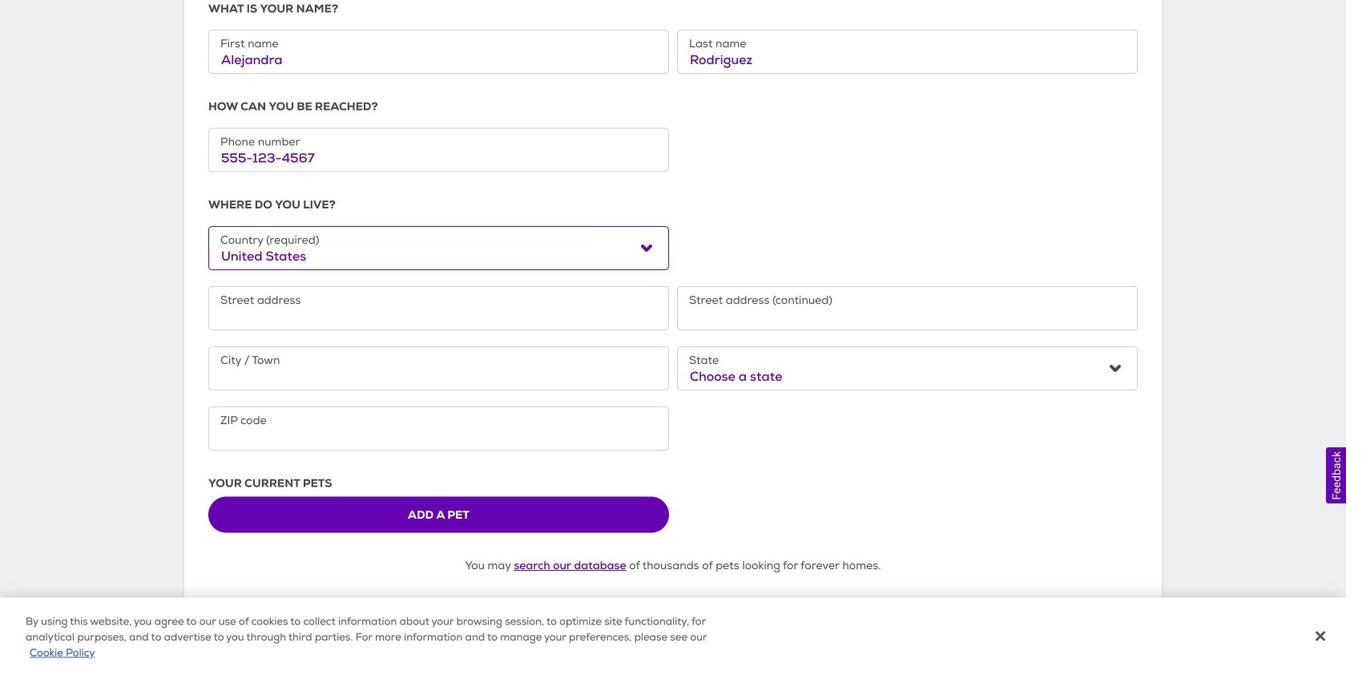 Task type: vqa. For each thing, say whether or not it's contained in the screenshot.
The Favorite Dee image
no



Task type: describe. For each thing, give the bounding box(es) containing it.
privacy alert dialog
[[0, 598, 1347, 679]]

purina your pet, our passion image
[[0, 641, 1347, 657]]



Task type: locate. For each thing, give the bounding box(es) containing it.
None text field
[[677, 30, 1138, 74], [208, 346, 669, 390], [677, 30, 1138, 74], [208, 346, 669, 390]]

None text field
[[208, 30, 669, 74], [208, 128, 669, 172], [208, 286, 669, 330], [677, 286, 1138, 330], [208, 406, 669, 451], [208, 30, 669, 74], [208, 128, 669, 172], [208, 286, 669, 330], [677, 286, 1138, 330], [208, 406, 669, 451]]

footer
[[0, 631, 1347, 679]]



